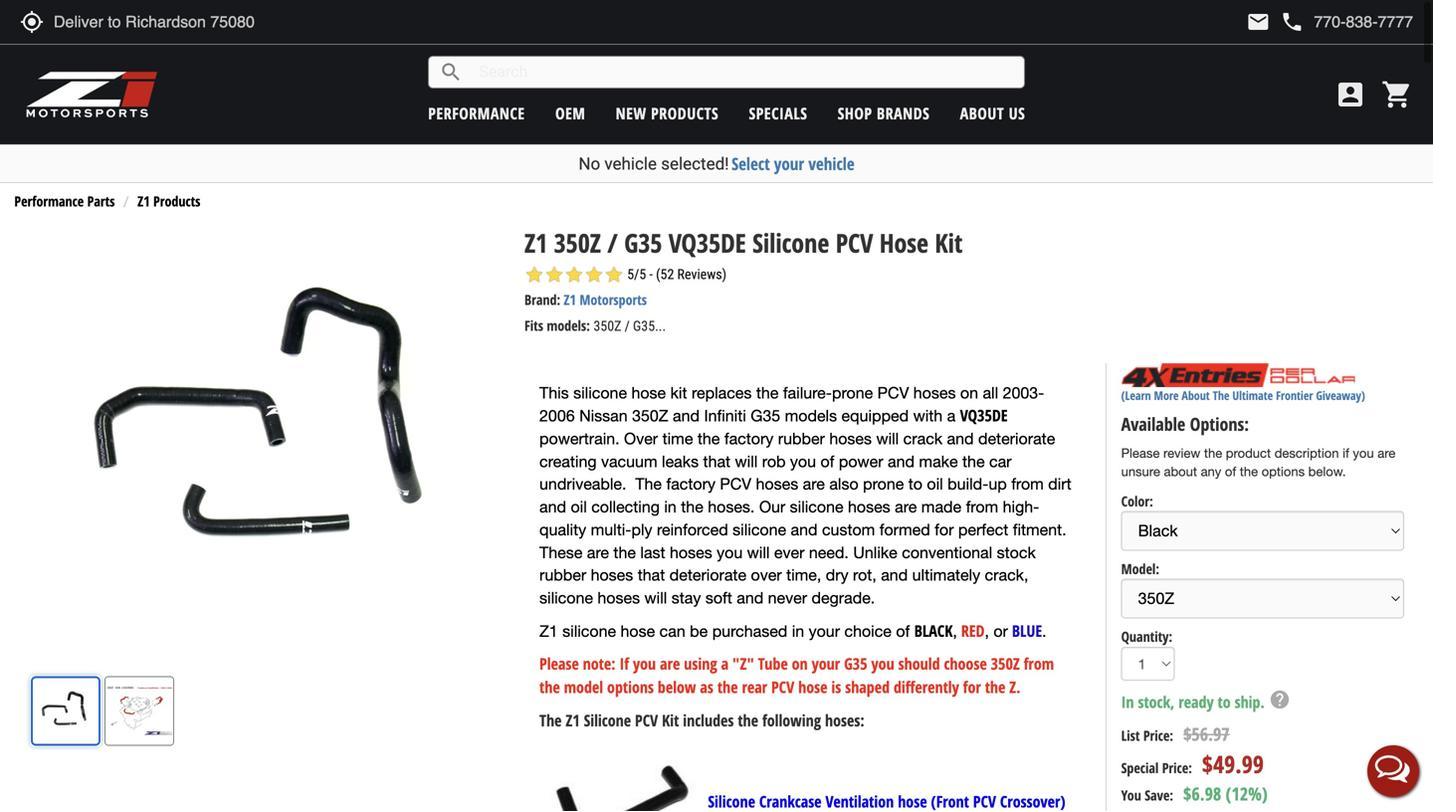 Task type: describe. For each thing, give the bounding box(es) containing it.
rot,
[[853, 566, 877, 585]]

z1 products link
[[138, 192, 201, 211]]

about inside (learn more about the ultimate frontier giveaway) available options: please review the product description if you are unsure about any of the options below.
[[1182, 388, 1211, 404]]

never
[[768, 589, 808, 607]]

hose for blue
[[621, 622, 655, 641]]

quality
[[540, 521, 587, 539]]

reinforced
[[657, 521, 729, 539]]

will up over
[[748, 544, 770, 562]]

3 star from the left
[[565, 265, 585, 285]]

the up any
[[1205, 446, 1223, 461]]

$56.97
[[1184, 723, 1230, 747]]

on inside this silicone hose kit replaces the failure-prone pcv hoses on all 2003- 2006 nissan 350z and infiniti g35 models equipped with a
[[961, 384, 979, 402]]

kit inside z1 350z / g35 vq35de silicone pcv hose kit star star star star star 5/5 - (52 reviews) brand: z1 motorsports fits models: 350z / g35...
[[935, 225, 963, 260]]

0 vertical spatial about
[[961, 103, 1005, 124]]

review
[[1164, 446, 1201, 461]]

shaped
[[846, 677, 890, 698]]

0 vertical spatial from
[[1012, 475, 1044, 494]]

1 vertical spatial from
[[967, 498, 999, 516]]

are inside please note: if you are using a "z" tube on your g35 you should choose 350z from the model options below as the rear pcv hose is shaped differently for the z.
[[660, 653, 680, 675]]

models:
[[547, 316, 590, 335]]

silicone inside this silicone hose kit replaces the failure-prone pcv hoses on all 2003- 2006 nissan 350z and infiniti g35 models equipped with a
[[574, 384, 627, 402]]

g35 inside z1 350z / g35 vq35de silicone pcv hose kit star star star star star 5/5 - (52 reviews) brand: z1 motorsports fits models: 350z / g35...
[[625, 225, 663, 260]]

ultimate
[[1233, 388, 1274, 404]]

specials link
[[749, 103, 808, 124]]

my_location
[[20, 10, 44, 34]]

z1 350z / g35 vq35de silicone pcv hose kit star star star star star 5/5 - (52 reviews) brand: z1 motorsports fits models: 350z / g35...
[[525, 225, 963, 335]]

ultimately
[[913, 566, 981, 585]]

0 horizontal spatial oil
[[571, 498, 587, 516]]

hoses up if
[[598, 589, 640, 607]]

z1 silicone hose can be purchased in your choice of black , red , or blue .
[[540, 620, 1047, 642]]

your inside z1 silicone hose can be purchased in your choice of black , red , or blue .
[[809, 622, 841, 641]]

crack,
[[985, 566, 1029, 585]]

you inside (learn more about the ultimate frontier giveaway) available options: please review the product description if you are unsure about any of the options below.
[[1354, 446, 1375, 461]]

below
[[658, 677, 697, 698]]

replaces
[[692, 384, 752, 402]]

the z1 silicone pcv kit includes the following hoses:
[[540, 710, 865, 731]]

shop
[[838, 103, 873, 124]]

hoses inside this silicone hose kit replaces the failure-prone pcv hoses on all 2003- 2006 nissan 350z and infiniti g35 models equipped with a
[[914, 384, 956, 402]]

1 star from the left
[[525, 265, 545, 285]]

power
[[839, 452, 884, 471]]

hoses down rob
[[756, 475, 799, 494]]

the down rear
[[738, 710, 759, 731]]

2 vertical spatial the
[[540, 710, 562, 731]]

motorsports
[[580, 290, 647, 309]]

price: for $49.99
[[1163, 759, 1193, 778]]

z1 products
[[138, 192, 201, 211]]

0 vertical spatial oil
[[928, 475, 944, 494]]

on inside please note: if you are using a "z" tube on your g35 you should choose 350z from the model options below as the rear pcv hose is shaped differently for the z.
[[792, 653, 808, 675]]

conventional
[[902, 544, 993, 562]]

for inside vq35de powertrain. over time the factory rubber hoses will crack and deteriorate creating vacuum leaks that will rob you of power and make the car undriveable.  the factory pcv hoses are also prone to oil build-up from dirt and oil collecting in the hoses. our silicone hoses are made from high- quality multi-ply reinforced silicone and custom formed for perfect fitment. these are the last hoses you will ever need. unlike conventional stock rubber hoses that deteriorate over time, dry rot, and ultimately crack, silicone hoses will stay soft and never degrade.
[[935, 521, 954, 539]]

infiniti
[[704, 407, 747, 425]]

(12%)
[[1227, 782, 1268, 807]]

g35 inside this silicone hose kit replaces the failure-prone pcv hoses on all 2003- 2006 nissan 350z and infiniti g35 models equipped with a
[[751, 407, 781, 425]]

z1 for 350z
[[525, 225, 548, 260]]

will left stay
[[645, 589, 668, 607]]

performance link
[[428, 103, 525, 124]]

performance
[[14, 192, 84, 211]]

phone
[[1281, 10, 1305, 34]]

build-
[[948, 475, 989, 494]]

please inside (learn more about the ultimate frontier giveaway) available options: please review the product description if you are unsure about any of the options below.
[[1122, 446, 1160, 461]]

rear
[[742, 677, 768, 698]]

description
[[1275, 446, 1340, 461]]

vehicle inside no vehicle selected! select your vehicle
[[605, 154, 657, 174]]

unlike
[[854, 544, 898, 562]]

to inside in stock, ready to ship. help
[[1218, 692, 1231, 713]]

no
[[579, 154, 601, 174]]

pcv down below
[[635, 710, 658, 731]]

performance
[[428, 103, 525, 124]]

hose inside please note: if you are using a "z" tube on your g35 you should choose 350z from the model options below as the rear pcv hose is shaped differently for the z.
[[799, 677, 828, 698]]

these
[[540, 544, 583, 562]]

model
[[564, 677, 604, 698]]

this silicone hose kit replaces the failure-prone pcv hoses on all 2003- 2006 nissan 350z and infiniti g35 models equipped with a
[[540, 384, 1045, 425]]

from inside please note: if you are using a "z" tube on your g35 you should choose 350z from the model options below as the rear pcv hose is shaped differently for the z.
[[1024, 653, 1055, 675]]

in inside vq35de powertrain. over time the factory rubber hoses will crack and deteriorate creating vacuum leaks that will rob you of power and make the car undriveable.  the factory pcv hoses are also prone to oil build-up from dirt and oil collecting in the hoses. our silicone hoses are made from high- quality multi-ply reinforced silicone and custom formed for perfect fitment. these are the last hoses you will ever need. unlike conventional stock rubber hoses that deteriorate over time, dry rot, and ultimately crack, silicone hoses will stay soft and never degrade.
[[665, 498, 677, 516]]

0 horizontal spatial kit
[[662, 710, 679, 731]]

z1 for silicone
[[540, 622, 558, 641]]

silicone down hoses. our
[[733, 521, 787, 539]]

of inside vq35de powertrain. over time the factory rubber hoses will crack and deteriorate creating vacuum leaks that will rob you of power and make the car undriveable.  the factory pcv hoses are also prone to oil build-up from dirt and oil collecting in the hoses. our silicone hoses are made from high- quality multi-ply reinforced silicone and custom formed for perfect fitment. these are the last hoses you will ever need. unlike conventional stock rubber hoses that deteriorate over time, dry rot, and ultimately crack, silicone hoses will stay soft and never degrade.
[[821, 452, 835, 471]]

about us link
[[961, 103, 1026, 124]]

in
[[1122, 692, 1135, 713]]

2003-
[[1003, 384, 1045, 402]]

z1 motorsports logo image
[[25, 70, 159, 119]]

please note: if you are using a "z" tube on your g35 you should choose 350z from the model options below as the rear pcv hose is shaped differently for the z.
[[540, 653, 1055, 698]]

made
[[922, 498, 962, 516]]

as
[[700, 677, 714, 698]]

0 vertical spatial factory
[[725, 430, 774, 448]]

performance parts
[[14, 192, 115, 211]]

options inside (learn more about the ultimate frontier giveaway) available options: please review the product description if you are unsure about any of the options below.
[[1262, 464, 1306, 480]]

models
[[785, 407, 838, 425]]

are up formed
[[895, 498, 918, 516]]

z1 motorsports link
[[564, 290, 647, 309]]

products
[[153, 192, 201, 211]]

g35 inside please note: if you are using a "z" tube on your g35 you should choose 350z from the model options below as the rear pcv hose is shaped differently for the z.
[[845, 653, 868, 675]]

1 horizontal spatial rubber
[[778, 430, 825, 448]]

following
[[763, 710, 822, 731]]

the inside vq35de powertrain. over time the factory rubber hoses will crack and deteriorate creating vacuum leaks that will rob you of power and make the car undriveable.  the factory pcv hoses are also prone to oil build-up from dirt and oil collecting in the hoses. our silicone hoses are made from high- quality multi-ply reinforced silicone and custom formed for perfect fitment. these are the last hoses you will ever need. unlike conventional stock rubber hoses that deteriorate over time, dry rot, and ultimately crack, silicone hoses will stay soft and never degrade.
[[636, 475, 662, 494]]

vq35de inside vq35de powertrain. over time the factory rubber hoses will crack and deteriorate creating vacuum leaks that will rob you of power and make the car undriveable.  the factory pcv hoses are also prone to oil build-up from dirt and oil collecting in the hoses. our silicone hoses are made from high- quality multi-ply reinforced silicone and custom formed for perfect fitment. these are the last hoses you will ever need. unlike conventional stock rubber hoses that deteriorate over time, dry rot, and ultimately crack, silicone hoses will stay soft and never degrade.
[[961, 405, 1008, 426]]

5 star from the left
[[604, 265, 624, 285]]

formed
[[880, 521, 931, 539]]

hoses up custom
[[848, 498, 891, 516]]

and down over
[[737, 589, 764, 607]]

hoses. our
[[708, 498, 786, 516]]

the down multi-
[[614, 544, 636, 562]]

includes
[[683, 710, 734, 731]]

price: for $56.97
[[1144, 727, 1174, 745]]

0 vertical spatial your
[[775, 152, 805, 175]]

the inside (learn more about the ultimate frontier giveaway) available options: please review the product description if you are unsure about any of the options below.
[[1214, 388, 1230, 404]]

1 vertical spatial /
[[625, 318, 630, 335]]

mail phone
[[1247, 10, 1305, 34]]

the inside this silicone hose kit replaces the failure-prone pcv hoses on all 2003- 2006 nissan 350z and infiniti g35 models equipped with a
[[757, 384, 779, 402]]

1 vertical spatial deteriorate
[[670, 566, 747, 585]]

1 , from the left
[[953, 622, 958, 641]]

and up ever
[[791, 521, 818, 539]]

list
[[1122, 727, 1141, 745]]

blue
[[1013, 620, 1043, 642]]

(learn more about the ultimate frontier giveaway) link
[[1122, 388, 1366, 404]]

if
[[620, 653, 629, 675]]

the left z.
[[986, 677, 1006, 698]]

performance parts link
[[14, 192, 115, 211]]

350z down z1 motorsports link
[[594, 318, 622, 335]]

car
[[990, 452, 1012, 471]]

hose for 350z
[[632, 384, 666, 402]]

the left model
[[540, 677, 560, 698]]

fitment.
[[1013, 521, 1067, 539]]

the down infiniti
[[698, 430, 720, 448]]

time,
[[787, 566, 822, 585]]

z1 for products
[[138, 192, 150, 211]]

hose
[[880, 225, 929, 260]]

4 star from the left
[[585, 265, 604, 285]]

$49.99
[[1203, 748, 1265, 780]]

mail
[[1247, 10, 1271, 34]]

available
[[1122, 412, 1186, 436]]

account_box link
[[1330, 79, 1372, 111]]

pcv inside this silicone hose kit replaces the failure-prone pcv hoses on all 2003- 2006 nissan 350z and infiniti g35 models equipped with a
[[878, 384, 910, 402]]

z1 down model
[[566, 710, 580, 731]]

350z up z1 motorsports link
[[554, 225, 601, 260]]

pcv inside please note: if you are using a "z" tube on your g35 you should choose 350z from the model options below as the rear pcv hose is shaped differently for the z.
[[772, 677, 795, 698]]

no vehicle selected! select your vehicle
[[579, 152, 855, 175]]

about
[[1165, 464, 1198, 480]]

save:
[[1145, 786, 1174, 805]]

creating
[[540, 452, 597, 471]]

your inside please note: if you are using a "z" tube on your g35 you should choose 350z from the model options below as the rear pcv hose is shaped differently for the z.
[[812, 653, 841, 675]]

leaks
[[662, 452, 699, 471]]

a inside please note: if you are using a "z" tube on your g35 you should choose 350z from the model options below as the rear pcv hose is shaped differently for the z.
[[722, 653, 729, 675]]

hoses:
[[826, 710, 865, 731]]

pcv inside z1 350z / g35 vq35de silicone pcv hose kit star star star star star 5/5 - (52 reviews) brand: z1 motorsports fits models: 350z / g35...
[[836, 225, 874, 260]]

rob
[[763, 452, 786, 471]]

1 vertical spatial silicone
[[584, 710, 631, 731]]

new products link
[[616, 103, 719, 124]]

vq35de powertrain. over time the factory rubber hoses will crack and deteriorate creating vacuum leaks that will rob you of power and make the car undriveable.  the factory pcv hoses are also prone to oil build-up from dirt and oil collecting in the hoses. our silicone hoses are made from high- quality multi-ply reinforced silicone and custom formed for perfect fitment. these are the last hoses you will ever need. unlike conventional stock rubber hoses that deteriorate over time, dry rot, and ultimately crack, silicone hoses will stay soft and never degrade.
[[540, 405, 1072, 607]]

differently
[[894, 677, 960, 698]]

silicone down also
[[790, 498, 844, 516]]



Task type: locate. For each thing, give the bounding box(es) containing it.
any
[[1202, 464, 1222, 480]]

you
[[1354, 446, 1375, 461], [791, 452, 817, 471], [717, 544, 743, 562], [633, 653, 656, 675], [872, 653, 895, 675]]

silicone inside z1 350z / g35 vq35de silicone pcv hose kit star star star star star 5/5 - (52 reviews) brand: z1 motorsports fits models: 350z / g35...
[[753, 225, 830, 260]]

for inside please note: if you are using a "z" tube on your g35 you should choose 350z from the model options below as the rear pcv hose is shaped differently for the z.
[[964, 677, 982, 698]]

account_box
[[1335, 79, 1367, 111]]

,
[[953, 622, 958, 641], [985, 622, 990, 641]]

deteriorate
[[979, 430, 1056, 448], [670, 566, 747, 585]]

hoses up with
[[914, 384, 956, 402]]

1 horizontal spatial factory
[[725, 430, 774, 448]]

the up reinforced on the bottom of the page
[[681, 498, 704, 516]]

are down multi-
[[587, 544, 609, 562]]

vehicle down the shop
[[809, 152, 855, 175]]

g35 up 5/5 -
[[625, 225, 663, 260]]

1 vertical spatial a
[[722, 653, 729, 675]]

2 vertical spatial hose
[[799, 677, 828, 698]]

in up reinforced on the bottom of the page
[[665, 498, 677, 516]]

will down equipped
[[877, 430, 899, 448]]

the up silicone crankcase ventilation hose (front pcv crossover)
[[540, 710, 562, 731]]

price: up save:
[[1163, 759, 1193, 778]]

1 horizontal spatial a
[[948, 407, 956, 425]]

2 horizontal spatial of
[[1226, 464, 1237, 480]]

a inside this silicone hose kit replaces the failure-prone pcv hoses on all 2003- 2006 nissan 350z and infiniti g35 models equipped with a
[[948, 407, 956, 425]]

0 vertical spatial silicone
[[753, 225, 830, 260]]

/
[[608, 225, 618, 260], [625, 318, 630, 335]]

0 vertical spatial options
[[1262, 464, 1306, 480]]

1 horizontal spatial options
[[1262, 464, 1306, 480]]

1 horizontal spatial oil
[[928, 475, 944, 494]]

1 vertical spatial the
[[636, 475, 662, 494]]

1 horizontal spatial please
[[1122, 446, 1160, 461]]

5/5 -
[[628, 267, 653, 283]]

quantity:
[[1122, 627, 1173, 646]]

silicone
[[753, 225, 830, 260], [584, 710, 631, 731]]

star
[[525, 265, 545, 285], [545, 265, 565, 285], [565, 265, 585, 285], [585, 265, 604, 285], [604, 265, 624, 285]]

1 vertical spatial for
[[964, 677, 982, 698]]

us
[[1009, 103, 1026, 124]]

vehicle right no
[[605, 154, 657, 174]]

please inside please note: if you are using a "z" tube on your g35 you should choose 350z from the model options below as the rear pcv hose is shaped differently for the z.
[[540, 653, 579, 675]]

z1 down these
[[540, 622, 558, 641]]

brand:
[[525, 290, 561, 309]]

shop brands
[[838, 103, 930, 124]]

hoses down multi-
[[591, 566, 634, 585]]

that down 'last'
[[638, 566, 665, 585]]

0 horizontal spatial /
[[608, 225, 618, 260]]

pcv
[[836, 225, 874, 260], [878, 384, 910, 402], [720, 475, 752, 494], [772, 677, 795, 698], [635, 710, 658, 731]]

1 horizontal spatial of
[[897, 622, 910, 641]]

g35
[[625, 225, 663, 260], [751, 407, 781, 425], [845, 653, 868, 675]]

1 vertical spatial price:
[[1163, 759, 1193, 778]]

2 horizontal spatial g35
[[845, 653, 868, 675]]

the
[[1214, 388, 1230, 404], [636, 475, 662, 494], [540, 710, 562, 731]]

options down if
[[607, 677, 654, 698]]

in stock, ready to ship. help
[[1122, 689, 1292, 713]]

silicone inside z1 silicone hose can be purchased in your choice of black , red , or blue .
[[563, 622, 616, 641]]

1 vertical spatial to
[[1218, 692, 1231, 713]]

mail link
[[1247, 10, 1271, 34]]

nissan
[[580, 407, 628, 425]]

1 horizontal spatial that
[[704, 452, 731, 471]]

and up time
[[673, 407, 700, 425]]

0 horizontal spatial to
[[909, 475, 923, 494]]

0 vertical spatial for
[[935, 521, 954, 539]]

0 horizontal spatial of
[[821, 452, 835, 471]]

is
[[832, 677, 842, 698]]

factory
[[725, 430, 774, 448], [667, 475, 716, 494]]

1 horizontal spatial on
[[961, 384, 979, 402]]

0 horizontal spatial about
[[961, 103, 1005, 124]]

the right "as"
[[718, 677, 738, 698]]

0 vertical spatial in
[[665, 498, 677, 516]]

0 vertical spatial that
[[704, 452, 731, 471]]

specials
[[749, 103, 808, 124]]

equipped
[[842, 407, 909, 425]]

0 vertical spatial the
[[1214, 388, 1230, 404]]

(learn more about the ultimate frontier giveaway) available options: please review the product description if you are unsure about any of the options below.
[[1122, 388, 1396, 480]]

0 horizontal spatial a
[[722, 653, 729, 675]]

0 vertical spatial hose
[[632, 384, 666, 402]]

1 horizontal spatial to
[[1218, 692, 1231, 713]]

1 vertical spatial in
[[792, 622, 805, 641]]

.
[[1043, 622, 1047, 641]]

for down made
[[935, 521, 954, 539]]

hoses up power
[[830, 430, 872, 448]]

1 vertical spatial options
[[607, 677, 654, 698]]

1 horizontal spatial ,
[[985, 622, 990, 641]]

0 horizontal spatial ,
[[953, 622, 958, 641]]

ready
[[1179, 692, 1214, 713]]

0 vertical spatial please
[[1122, 446, 1160, 461]]

0 horizontal spatial that
[[638, 566, 665, 585]]

using
[[684, 653, 718, 675]]

2 horizontal spatial the
[[1214, 388, 1230, 404]]

of inside z1 silicone hose can be purchased in your choice of black , red , or blue .
[[897, 622, 910, 641]]

select
[[732, 152, 770, 175]]

are left also
[[803, 475, 825, 494]]

product
[[1227, 446, 1272, 461]]

or
[[994, 622, 1009, 641]]

vq35de inside z1 350z / g35 vq35de silicone pcv hose kit star star star star star 5/5 - (52 reviews) brand: z1 motorsports fits models: 350z / g35...
[[669, 225, 747, 260]]

0 vertical spatial /
[[608, 225, 618, 260]]

choice
[[845, 622, 892, 641]]

1 vertical spatial your
[[809, 622, 841, 641]]

Search search field
[[463, 57, 1025, 88]]

please up model
[[540, 653, 579, 675]]

2 vertical spatial g35
[[845, 653, 868, 675]]

silicone down 'select your vehicle' link
[[753, 225, 830, 260]]

custom
[[822, 521, 876, 539]]

1 horizontal spatial g35
[[751, 407, 781, 425]]

stock
[[997, 544, 1036, 562]]

silicone up note:
[[563, 622, 616, 641]]

in
[[665, 498, 677, 516], [792, 622, 805, 641]]

prone up equipped
[[832, 384, 874, 402]]

/ up motorsports
[[608, 225, 618, 260]]

1 horizontal spatial silicone
[[753, 225, 830, 260]]

silicone crankcase ventilation hose (front pcv crossover) image
[[542, 743, 702, 812]]

up
[[989, 475, 1008, 494]]

kit
[[671, 384, 688, 402]]

1 vertical spatial prone
[[863, 475, 905, 494]]

1 vertical spatial vq35de
[[961, 405, 1008, 426]]

1 horizontal spatial /
[[625, 318, 630, 335]]

the down the product
[[1241, 464, 1259, 480]]

, left or
[[985, 622, 990, 641]]

1 horizontal spatial in
[[792, 622, 805, 641]]

price:
[[1144, 727, 1174, 745], [1163, 759, 1193, 778]]

that
[[704, 452, 731, 471], [638, 566, 665, 585]]

2 vertical spatial from
[[1024, 653, 1055, 675]]

need.
[[809, 544, 849, 562]]

pcv inside vq35de powertrain. over time the factory rubber hoses will crack and deteriorate creating vacuum leaks that will rob you of power and make the car undriveable.  the factory pcv hoses are also prone to oil build-up from dirt and oil collecting in the hoses. our silicone hoses are made from high- quality multi-ply reinforced silicone and custom formed for perfect fitment. these are the last hoses you will ever need. unlike conventional stock rubber hoses that deteriorate over time, dry rot, and ultimately crack, silicone hoses will stay soft and never degrade.
[[720, 475, 752, 494]]

powertrain.
[[540, 430, 620, 448]]

and up the quality
[[540, 498, 567, 516]]

please up unsure
[[1122, 446, 1160, 461]]

and up make
[[948, 430, 974, 448]]

price: inside list price: $56.97
[[1144, 727, 1174, 745]]

0 vertical spatial kit
[[935, 225, 963, 260]]

with
[[914, 407, 943, 425]]

help
[[1270, 689, 1292, 711]]

a left "z"
[[722, 653, 729, 675]]

will left rob
[[735, 452, 758, 471]]

of inside (learn more about the ultimate frontier giveaway) available options: please review the product description if you are unsure about any of the options below.
[[1226, 464, 1237, 480]]

1 vertical spatial factory
[[667, 475, 716, 494]]

1 horizontal spatial for
[[964, 677, 982, 698]]

z1 inside z1 silicone hose can be purchased in your choice of black , red , or blue .
[[540, 622, 558, 641]]

perfect
[[959, 521, 1009, 539]]

rubber down models
[[778, 430, 825, 448]]

0 vertical spatial prone
[[832, 384, 874, 402]]

0 vertical spatial g35
[[625, 225, 663, 260]]

a right with
[[948, 407, 956, 425]]

silicone down model
[[584, 710, 631, 731]]

1 horizontal spatial deteriorate
[[979, 430, 1056, 448]]

options:
[[1191, 412, 1250, 436]]

stock,
[[1139, 692, 1175, 713]]

of right any
[[1226, 464, 1237, 480]]

350z inside this silicone hose kit replaces the failure-prone pcv hoses on all 2003- 2006 nissan 350z and infiniti g35 models equipped with a
[[632, 407, 669, 425]]

z1 left 'products'
[[138, 192, 150, 211]]

deteriorate up soft
[[670, 566, 747, 585]]

phone link
[[1281, 10, 1414, 34]]

make
[[920, 452, 959, 471]]

of up also
[[821, 452, 835, 471]]

2006
[[540, 407, 575, 425]]

0 vertical spatial rubber
[[778, 430, 825, 448]]

of
[[821, 452, 835, 471], [1226, 464, 1237, 480], [897, 622, 910, 641]]

products
[[651, 103, 719, 124]]

hose left can
[[621, 622, 655, 641]]

to inside vq35de powertrain. over time the factory rubber hoses will crack and deteriorate creating vacuum leaks that will rob you of power and make the car undriveable.  the factory pcv hoses are also prone to oil build-up from dirt and oil collecting in the hoses. our silicone hoses are made from high- quality multi-ply reinforced silicone and custom formed for perfect fitment. these are the last hoses you will ever need. unlike conventional stock rubber hoses that deteriorate over time, dry rot, and ultimately crack, silicone hoses will stay soft and never degrade.
[[909, 475, 923, 494]]

price: inside special price: $49.99 you save: $6.98 (12%)
[[1163, 759, 1193, 778]]

your up is
[[812, 653, 841, 675]]

0 horizontal spatial g35
[[625, 225, 663, 260]]

from up "high-"
[[1012, 475, 1044, 494]]

to left the "ship."
[[1218, 692, 1231, 713]]

degrade.
[[812, 589, 876, 607]]

prone inside vq35de powertrain. over time the factory rubber hoses will crack and deteriorate creating vacuum leaks that will rob you of power and make the car undriveable.  the factory pcv hoses are also prone to oil build-up from dirt and oil collecting in the hoses. our silicone hoses are made from high- quality multi-ply reinforced silicone and custom formed for perfect fitment. these are the last hoses you will ever need. unlike conventional stock rubber hoses that deteriorate over time, dry rot, and ultimately crack, silicone hoses will stay soft and never degrade.
[[863, 475, 905, 494]]

1 vertical spatial on
[[792, 653, 808, 675]]

silicone down these
[[540, 589, 593, 607]]

hose inside z1 silicone hose can be purchased in your choice of black , red , or blue .
[[621, 622, 655, 641]]

price: right list
[[1144, 727, 1174, 745]]

1 horizontal spatial vq35de
[[961, 405, 1008, 426]]

350z up over at the bottom
[[632, 407, 669, 425]]

0 horizontal spatial in
[[665, 498, 677, 516]]

1 vertical spatial hose
[[621, 622, 655, 641]]

0 horizontal spatial for
[[935, 521, 954, 539]]

1 vertical spatial kit
[[662, 710, 679, 731]]

vacuum
[[601, 452, 658, 471]]

2 vertical spatial your
[[812, 653, 841, 675]]

0 horizontal spatial deteriorate
[[670, 566, 747, 585]]

prone down power
[[863, 475, 905, 494]]

your
[[775, 152, 805, 175], [809, 622, 841, 641], [812, 653, 841, 675]]

from down .
[[1024, 653, 1055, 675]]

0 vertical spatial vq35de
[[669, 225, 747, 260]]

dry
[[826, 566, 849, 585]]

selected!
[[661, 154, 730, 174]]

g35 right infiniti
[[751, 407, 781, 425]]

fits
[[525, 316, 544, 335]]

in inside z1 silicone hose can be purchased in your choice of black , red , or blue .
[[792, 622, 805, 641]]

factory down leaks
[[667, 475, 716, 494]]

unsure
[[1122, 464, 1161, 480]]

1 vertical spatial please
[[540, 653, 579, 675]]

the down vacuum
[[636, 475, 662, 494]]

from up perfect
[[967, 498, 999, 516]]

1 horizontal spatial kit
[[935, 225, 963, 260]]

(learn
[[1122, 388, 1152, 404]]

high-
[[1003, 498, 1040, 516]]

0 horizontal spatial factory
[[667, 475, 716, 494]]

0 horizontal spatial vq35de
[[669, 225, 747, 260]]

black
[[915, 620, 953, 642]]

350z up z.
[[991, 653, 1020, 675]]

rubber down these
[[540, 566, 587, 585]]

oil down make
[[928, 475, 944, 494]]

g35 up shaped
[[845, 653, 868, 675]]

0 horizontal spatial vehicle
[[605, 154, 657, 174]]

prone inside this silicone hose kit replaces the failure-prone pcv hoses on all 2003- 2006 nissan 350z and infiniti g35 models equipped with a
[[832, 384, 874, 402]]

0 vertical spatial on
[[961, 384, 979, 402]]

vq35de down no vehicle selected! select your vehicle
[[669, 225, 747, 260]]

kit down below
[[662, 710, 679, 731]]

hose inside this silicone hose kit replaces the failure-prone pcv hoses on all 2003- 2006 nissan 350z and infiniti g35 models equipped with a
[[632, 384, 666, 402]]

0 horizontal spatial please
[[540, 653, 579, 675]]

of left black
[[897, 622, 910, 641]]

about right more
[[1182, 388, 1211, 404]]

options inside please note: if you are using a "z" tube on your g35 you should choose 350z from the model options below as the rear pcv hose is shaped differently for the z.
[[607, 677, 654, 698]]

z1 up models:
[[564, 290, 576, 309]]

silicone
[[574, 384, 627, 402], [790, 498, 844, 516], [733, 521, 787, 539], [540, 589, 593, 607], [563, 622, 616, 641]]

the up options:
[[1214, 388, 1230, 404]]

1 vertical spatial g35
[[751, 407, 781, 425]]

your right select
[[775, 152, 805, 175]]

2 star from the left
[[545, 265, 565, 285]]

and inside this silicone hose kit replaces the failure-prone pcv hoses on all 2003- 2006 nissan 350z and infiniti g35 models equipped with a
[[673, 407, 700, 425]]

ply
[[632, 521, 653, 539]]

350z inside please note: if you are using a "z" tube on your g35 you should choose 350z from the model options below as the rear pcv hose is shaped differently for the z.
[[991, 653, 1020, 675]]

oil up the quality
[[571, 498, 587, 516]]

multi-
[[591, 521, 632, 539]]

that right leaks
[[704, 452, 731, 471]]

dirt
[[1049, 475, 1072, 494]]

frontier
[[1277, 388, 1314, 404]]

are up below
[[660, 653, 680, 675]]

for down choose
[[964, 677, 982, 698]]

silicone up nissan
[[574, 384, 627, 402]]

you
[[1122, 786, 1142, 805]]

to down make
[[909, 475, 923, 494]]

1 horizontal spatial about
[[1182, 388, 1211, 404]]

parts
[[87, 192, 115, 211]]

2 , from the left
[[985, 622, 990, 641]]

1 vertical spatial oil
[[571, 498, 587, 516]]

vq35de down all
[[961, 405, 1008, 426]]

hose left is
[[799, 677, 828, 698]]

pcv up hoses. our
[[720, 475, 752, 494]]

0 horizontal spatial options
[[607, 677, 654, 698]]

rubber
[[778, 430, 825, 448], [540, 566, 587, 585]]

0 vertical spatial to
[[909, 475, 923, 494]]

1 vertical spatial about
[[1182, 388, 1211, 404]]

/ left 'g35...'
[[625, 318, 630, 335]]

red
[[962, 620, 985, 642]]

are inside (learn more about the ultimate frontier giveaway) available options: please review the product description if you are unsure about any of the options below.
[[1378, 446, 1396, 461]]

0 horizontal spatial on
[[792, 653, 808, 675]]

0 vertical spatial price:
[[1144, 727, 1174, 745]]

0 horizontal spatial the
[[540, 710, 562, 731]]

hoses down reinforced on the bottom of the page
[[670, 544, 713, 562]]

more
[[1155, 388, 1179, 404]]

0 vertical spatial deteriorate
[[979, 430, 1056, 448]]

about left the us
[[961, 103, 1005, 124]]

options down description
[[1262, 464, 1306, 480]]

1 horizontal spatial the
[[636, 475, 662, 494]]

pcv down tube
[[772, 677, 795, 698]]

, left red
[[953, 622, 958, 641]]

1 horizontal spatial vehicle
[[809, 152, 855, 175]]

1 vertical spatial rubber
[[540, 566, 587, 585]]

0 vertical spatial a
[[948, 407, 956, 425]]

and down crack
[[888, 452, 915, 471]]

0 horizontal spatial rubber
[[540, 566, 587, 585]]

0 horizontal spatial silicone
[[584, 710, 631, 731]]

1 vertical spatial that
[[638, 566, 665, 585]]

z.
[[1010, 677, 1021, 698]]

and right the rot, on the bottom
[[882, 566, 908, 585]]

g35...
[[633, 318, 666, 335]]

in down "never"
[[792, 622, 805, 641]]

z1 up brand:
[[525, 225, 548, 260]]

the up build-
[[963, 452, 985, 471]]

kit right hose
[[935, 225, 963, 260]]



Task type: vqa. For each thing, say whether or not it's contained in the screenshot.
any
yes



